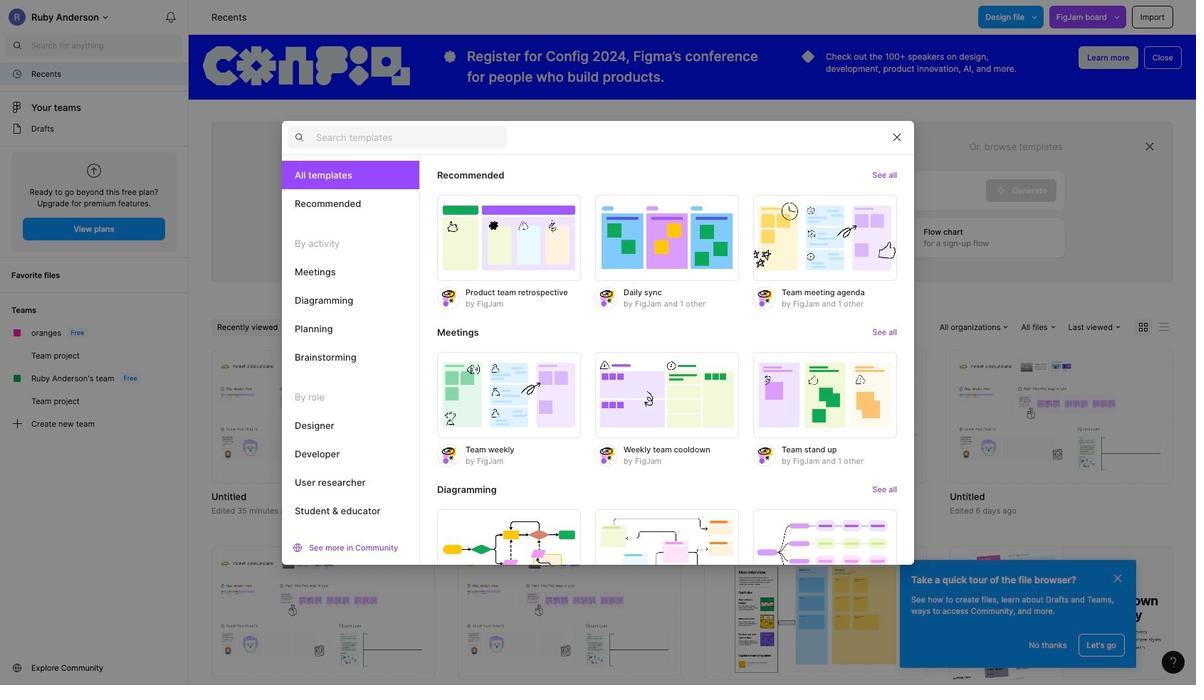 Task type: locate. For each thing, give the bounding box(es) containing it.
Ex: A weekly team meeting, starting with an ice breaker field
[[320, 171, 986, 210]]

daily sync image
[[595, 195, 739, 281]]

page 16 image
[[11, 123, 23, 135]]

Search templates text field
[[316, 129, 507, 146]]

community 16 image
[[11, 663, 23, 674]]

search 32 image
[[6, 34, 28, 57]]

dialog
[[282, 120, 914, 625]]

file thumbnail image
[[219, 359, 428, 475], [465, 359, 674, 475], [957, 359, 1166, 475], [711, 388, 920, 446], [950, 547, 1174, 681], [735, 554, 897, 674], [219, 556, 428, 672], [465, 556, 674, 672]]

diagram basics image
[[437, 510, 581, 596]]



Task type: describe. For each thing, give the bounding box(es) containing it.
team stand up image
[[753, 352, 897, 439]]

team meeting agenda image
[[753, 195, 897, 281]]

bell 32 image
[[160, 6, 182, 28]]

Search for anything text field
[[31, 40, 182, 51]]

team weekly image
[[437, 352, 581, 439]]

mindmap image
[[753, 510, 897, 596]]

uml diagram image
[[595, 510, 739, 596]]

recent 16 image
[[11, 68, 23, 80]]

product team retrospective image
[[437, 195, 581, 281]]

weekly team cooldown image
[[595, 352, 739, 439]]



Task type: vqa. For each thing, say whether or not it's contained in the screenshot.
Search templates TEXT FIELD
yes



